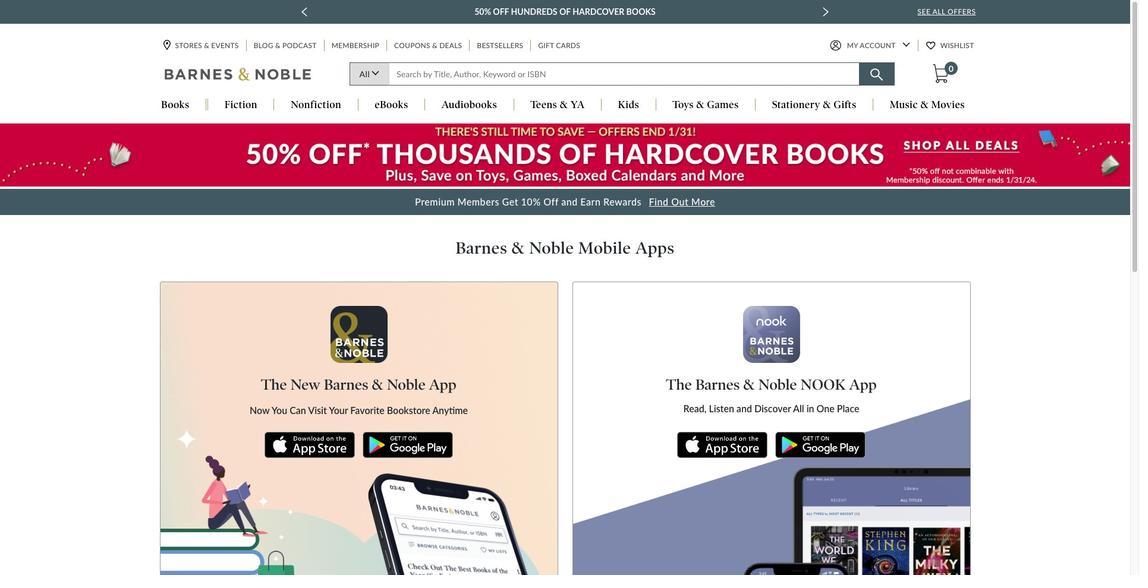 Task type: locate. For each thing, give the bounding box(es) containing it.
discover
[[755, 403, 791, 415]]

50% off thousans of hardcover books, plus, save on toys, games, boxed calendars and more image
[[0, 124, 1131, 187]]

1 horizontal spatial all
[[933, 7, 946, 16]]

& left the gifts
[[823, 99, 832, 111]]

ebooks
[[375, 99, 408, 111]]

favorite
[[351, 405, 385, 417]]

1 vertical spatial and
[[737, 403, 752, 415]]

& for coupons
[[433, 41, 438, 50]]

earn
[[581, 196, 601, 208]]

stationery & gifts button
[[756, 99, 873, 112]]

read,
[[684, 403, 707, 415]]

movies
[[932, 99, 965, 111]]

down arrow image
[[903, 43, 911, 47]]

& right barnes
[[512, 239, 525, 258]]

off right 50%
[[493, 7, 509, 17]]

books
[[627, 7, 656, 17], [161, 99, 190, 111]]

premium members get 10% off and earn rewards find out more
[[415, 196, 716, 208]]

None field
[[389, 63, 860, 86]]

and right the listen
[[737, 403, 752, 415]]

toys
[[673, 99, 694, 111]]

& for teens
[[560, 99, 568, 111]]

0 vertical spatial off
[[493, 7, 509, 17]]

gift cards
[[539, 41, 581, 50]]

the barnes & noble nook app
[[666, 376, 877, 394]]

0 horizontal spatial all
[[360, 69, 370, 79]]

1 vertical spatial off
[[544, 196, 559, 208]]

0 button
[[932, 62, 958, 84]]

& for blog
[[275, 41, 281, 50]]

&
[[204, 41, 209, 50], [275, 41, 281, 50], [433, 41, 438, 50], [560, 99, 568, 111], [697, 99, 705, 111], [823, 99, 832, 111], [921, 99, 929, 111], [512, 239, 525, 258]]

& inside 'main content'
[[512, 239, 525, 258]]

and left earn at the top right
[[562, 196, 578, 208]]

1 vertical spatial books
[[161, 99, 190, 111]]

members
[[458, 196, 500, 208]]

barnes & noble mobile apps main content
[[0, 123, 1131, 576]]

previous slide / item image
[[301, 7, 307, 17]]

stores & events link
[[163, 40, 240, 51]]

1 vertical spatial all
[[360, 69, 370, 79]]

ya
[[571, 99, 585, 111]]

& for stationery
[[823, 99, 832, 111]]

games
[[708, 99, 739, 111]]

next slide / item image
[[823, 7, 829, 17]]

off
[[493, 7, 509, 17], [544, 196, 559, 208]]

gift
[[539, 41, 554, 50]]

deals
[[440, 41, 462, 50]]

wishlist
[[941, 41, 975, 50]]

& right stores
[[204, 41, 209, 50]]

stores
[[175, 41, 202, 50]]

0 horizontal spatial and
[[562, 196, 578, 208]]

barnes & noble app
[[324, 376, 457, 394]]

get
[[502, 196, 519, 208]]

now you can visit your favorite bookstore anytime
[[250, 405, 468, 417]]

gift cards link
[[537, 40, 582, 51]]

& for music
[[921, 99, 929, 111]]

barnes & noble mobile apps
[[456, 239, 675, 258]]

hardcover
[[573, 7, 625, 17]]

0 horizontal spatial books
[[161, 99, 190, 111]]

& inside "link"
[[204, 41, 209, 50]]

all inside "link"
[[360, 69, 370, 79]]

membership link
[[331, 40, 381, 51]]

bookstore
[[387, 405, 431, 417]]

1 horizontal spatial books
[[627, 7, 656, 17]]

1 horizontal spatial off
[[544, 196, 559, 208]]

see all offers link
[[918, 7, 976, 16]]

& inside "button"
[[823, 99, 832, 111]]

all link
[[349, 63, 389, 86]]

the new
[[261, 376, 321, 394]]

of
[[560, 7, 571, 17]]

& left the deals
[[433, 41, 438, 50]]

visit
[[308, 405, 327, 417]]

anytime
[[433, 405, 468, 417]]

0 vertical spatial and
[[562, 196, 578, 208]]

& right blog
[[275, 41, 281, 50]]

& for toys
[[697, 99, 705, 111]]

barnes
[[456, 239, 508, 258]]

noble mobile
[[529, 239, 632, 258]]

audiobooks button
[[425, 99, 514, 112]]

see
[[918, 7, 931, 16]]

kids button
[[602, 99, 656, 112]]

0 vertical spatial books
[[627, 7, 656, 17]]

& right 'music'
[[921, 99, 929, 111]]

read, listen and discover all in one place
[[684, 403, 860, 415]]

& left ya
[[560, 99, 568, 111]]

and
[[562, 196, 578, 208], [737, 403, 752, 415]]

my account button
[[830, 40, 911, 51]]

find
[[649, 196, 669, 208]]

see all offers
[[918, 7, 976, 16]]

off right 10%
[[544, 196, 559, 208]]

& right toys
[[697, 99, 705, 111]]

all down "membership"
[[360, 69, 370, 79]]

toys & games button
[[657, 99, 756, 112]]

all
[[933, 7, 946, 16], [360, 69, 370, 79]]

all right see at the right
[[933, 7, 946, 16]]

user image
[[830, 40, 842, 51]]



Task type: vqa. For each thing, say whether or not it's contained in the screenshot.
the see all offers Link
yes



Task type: describe. For each thing, give the bounding box(es) containing it.
cart image
[[933, 65, 949, 84]]

the new barnes & noble app
[[261, 376, 457, 394]]

blog
[[254, 41, 273, 50]]

10%
[[521, 196, 541, 208]]

0 horizontal spatial off
[[493, 7, 509, 17]]

teens
[[531, 99, 558, 111]]

your
[[329, 405, 348, 417]]

toys & games
[[673, 99, 739, 111]]

my
[[847, 41, 859, 50]]

fiction button
[[208, 99, 274, 112]]

& for stores
[[204, 41, 209, 50]]

membership
[[332, 41, 380, 50]]

books button
[[145, 99, 206, 112]]

hundreds
[[511, 7, 558, 17]]

music
[[890, 99, 919, 111]]

kids
[[618, 99, 640, 111]]

more
[[692, 196, 716, 208]]

podcast
[[283, 41, 317, 50]]

apps
[[636, 239, 675, 258]]

now
[[250, 405, 270, 417]]

stationery & gifts
[[773, 99, 857, 111]]

blog & podcast
[[254, 41, 317, 50]]

offers
[[948, 7, 976, 16]]

& for barnes
[[512, 239, 525, 258]]

the
[[666, 376, 692, 394]]

can
[[290, 405, 306, 417]]

you
[[272, 405, 287, 417]]

barnes & noble
[[696, 376, 798, 394]]

1 horizontal spatial and
[[737, 403, 752, 415]]

wishlist link
[[927, 40, 976, 51]]

logo image
[[164, 67, 312, 84]]

account
[[860, 41, 896, 50]]

events
[[211, 41, 239, 50]]

Search by Title, Author, Keyword or ISBN text field
[[389, 63, 860, 86]]

out
[[672, 196, 689, 208]]

50%
[[475, 7, 491, 17]]

nook app
[[801, 376, 877, 394]]

coupons
[[394, 41, 431, 50]]

premium
[[415, 196, 455, 208]]

cards
[[556, 41, 581, 50]]

audiobooks
[[442, 99, 497, 111]]

stores & events
[[175, 41, 239, 50]]

nonfiction button
[[274, 99, 358, 112]]

0 vertical spatial all
[[933, 7, 946, 16]]

coupons & deals
[[394, 41, 462, 50]]

gifts
[[834, 99, 857, 111]]

bestsellers
[[477, 41, 524, 50]]

stationery
[[773, 99, 821, 111]]

blog & podcast link
[[253, 40, 318, 51]]

search image
[[871, 69, 883, 81]]

bestsellers link
[[476, 40, 525, 51]]

coupons & deals link
[[393, 40, 464, 51]]

all in one place
[[794, 403, 860, 415]]

books inside button
[[161, 99, 190, 111]]

rewards
[[604, 196, 642, 208]]

teens & ya
[[531, 99, 585, 111]]

listen
[[709, 403, 735, 415]]

nonfiction
[[291, 99, 341, 111]]

off inside barnes & noble mobile apps 'main content'
[[544, 196, 559, 208]]

music & movies
[[890, 99, 965, 111]]

0
[[949, 64, 954, 74]]

teens & ya button
[[514, 99, 601, 112]]

music & movies button
[[874, 99, 982, 112]]

ebooks button
[[358, 99, 425, 112]]

50% off hundreds of hardcover books link
[[475, 5, 656, 19]]

50% off hundreds of hardcover books
[[475, 7, 656, 17]]

fiction
[[225, 99, 257, 111]]

my account
[[847, 41, 896, 50]]



